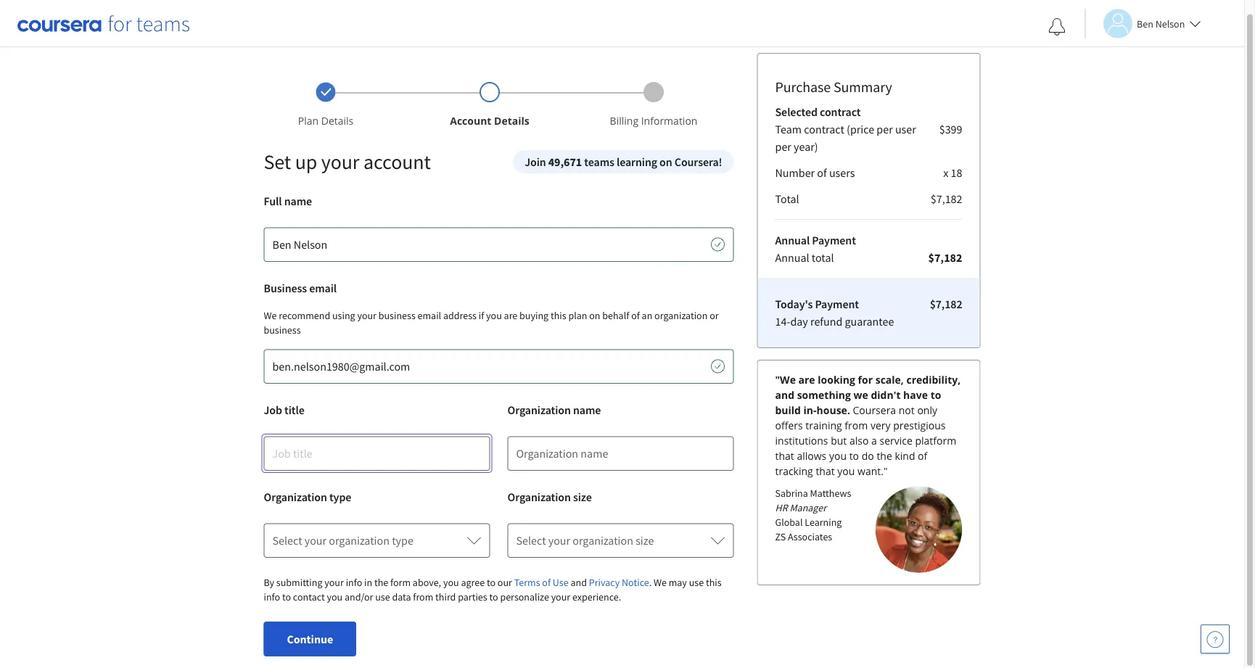 Task type: locate. For each thing, give the bounding box(es) containing it.
0 vertical spatial that
[[776, 449, 795, 463]]

house.
[[817, 404, 851, 417]]

this inside . we may use this info to contact you and/or use data from third parties to personalize your experience.
[[706, 576, 722, 589]]

this right may
[[706, 576, 722, 589]]

use left data on the left bottom of page
[[375, 591, 390, 604]]

title
[[285, 403, 305, 417]]

ben
[[1137, 17, 1154, 30]]

0 horizontal spatial info
[[264, 591, 280, 604]]

organization left or
[[655, 309, 708, 322]]

. we may use this info to contact you and/or use data from third parties to personalize your experience.
[[264, 576, 722, 604]]

0 horizontal spatial select
[[273, 534, 302, 548]]

use
[[553, 576, 569, 589]]

on inside we recommend using your business email address if you are buying this plan on behalf of an organization or business
[[590, 309, 601, 322]]

0 vertical spatial email
[[309, 281, 337, 295]]

1 vertical spatial annual
[[776, 250, 810, 265]]

ben nelson button
[[1085, 9, 1202, 38]]

per
[[877, 122, 893, 136], [776, 139, 792, 154]]

plan
[[569, 309, 588, 322]]

1 horizontal spatial the
[[877, 449, 893, 463]]

1 vertical spatial $7,182
[[929, 250, 963, 265]]

annual for annual payment
[[776, 233, 810, 248]]

use right may
[[689, 576, 704, 589]]

you left and/or
[[327, 591, 343, 604]]

we
[[854, 388, 869, 402]]

0 vertical spatial size
[[573, 490, 592, 504]]

recommend
[[279, 309, 330, 322]]

terms
[[514, 576, 540, 589]]

an
[[642, 309, 653, 322]]

1 horizontal spatial name
[[573, 403, 601, 417]]

that
[[776, 449, 795, 463], [816, 465, 835, 478]]

1 horizontal spatial that
[[816, 465, 835, 478]]

you inside . we may use this info to contact you and/or use data from third parties to personalize your experience.
[[327, 591, 343, 604]]

1 select from the left
[[273, 534, 302, 548]]

size
[[573, 490, 592, 504], [636, 534, 654, 548]]

name up organization name text field
[[573, 403, 601, 417]]

today's
[[776, 297, 813, 311]]

name right full
[[284, 194, 312, 208]]

associates
[[788, 531, 833, 544]]

contract down purchase summary
[[820, 105, 861, 119]]

to down credibility,
[[931, 388, 942, 402]]

contract for team
[[804, 122, 845, 136]]

0 vertical spatial from
[[845, 419, 868, 433]]

coursera not only offers training from very prestigious institutions but also a service         platform that allows you to do the kind of tracking that you want."
[[776, 404, 957, 478]]

1 vertical spatial the
[[375, 576, 389, 589]]

above,
[[413, 576, 441, 589]]

size up "select your organization size"
[[573, 490, 592, 504]]

0 vertical spatial $7,182
[[931, 192, 963, 206]]

coursera!
[[675, 155, 723, 169]]

your down use
[[551, 591, 571, 604]]

payment
[[813, 233, 856, 248], [816, 297, 859, 311]]

you up third
[[443, 576, 459, 589]]

account
[[450, 114, 492, 128]]

and inside "we are looking for scale, credibility, and something we didn't have to build in-house.
[[776, 388, 795, 402]]

platform
[[916, 434, 957, 448]]

solid check image
[[316, 82, 336, 102]]

the inside coursera not only offers training from very prestigious institutions but also a service         platform that allows you to do the kind of tracking that you want."
[[877, 449, 893, 463]]

from
[[845, 419, 868, 433], [413, 591, 434, 604]]

1 vertical spatial business
[[264, 324, 301, 337]]

your right the up
[[321, 149, 360, 175]]

info
[[346, 576, 362, 589], [264, 591, 280, 604]]

your inside . we may use this info to contact you and/or use data from third parties to personalize your experience.
[[551, 591, 571, 604]]

sabrina matthews hr manager global learning zs associates
[[776, 487, 852, 544]]

payment for today's payment
[[816, 297, 859, 311]]

18
[[951, 166, 963, 180]]

account details
[[450, 114, 530, 128]]

service
[[880, 434, 913, 448]]

Organization name text field
[[508, 436, 734, 471]]

of left use
[[542, 576, 551, 589]]

1 horizontal spatial and
[[776, 388, 795, 402]]

0 vertical spatial business
[[379, 309, 416, 322]]

notice
[[622, 576, 649, 589]]

1 vertical spatial are
[[799, 373, 816, 387]]

0 vertical spatial annual
[[776, 233, 810, 248]]

Job title text field
[[264, 436, 490, 471]]

only
[[918, 404, 938, 417]]

you right if
[[486, 309, 502, 322]]

scale,
[[876, 373, 904, 387]]

that up tracking
[[776, 449, 795, 463]]

select up "submitting"
[[273, 534, 302, 548]]

1 annual from the top
[[776, 233, 810, 248]]

type inside select your organization type popup button
[[392, 534, 414, 548]]

1 vertical spatial on
[[590, 309, 601, 322]]

info down by
[[264, 591, 280, 604]]

training
[[806, 419, 843, 433]]

show notifications image
[[1049, 18, 1066, 36]]

1 horizontal spatial business
[[379, 309, 416, 322]]

1 details from the left
[[321, 114, 354, 128]]

details right plan
[[321, 114, 354, 128]]

details right account
[[494, 114, 530, 128]]

email
[[309, 281, 337, 295], [418, 309, 441, 322]]

the right in
[[375, 576, 389, 589]]

organization up "select your organization size"
[[508, 490, 571, 504]]

on right 'learning'
[[660, 155, 673, 169]]

1 horizontal spatial size
[[636, 534, 654, 548]]

global
[[776, 516, 803, 529]]

of inside coursera not only offers training from very prestigious institutions but also a service         platform that allows you to do the kind of tracking that you want."
[[918, 449, 928, 463]]

email up recommend
[[309, 281, 337, 295]]

0 horizontal spatial from
[[413, 591, 434, 604]]

the
[[877, 449, 893, 463], [375, 576, 389, 589]]

from up also
[[845, 419, 868, 433]]

privacy
[[589, 576, 620, 589]]

today's payment
[[776, 297, 859, 311]]

0 horizontal spatial are
[[504, 309, 518, 322]]

2 annual from the top
[[776, 250, 810, 265]]

0 vertical spatial name
[[284, 194, 312, 208]]

payment up total
[[813, 233, 856, 248]]

or
[[710, 309, 719, 322]]

0 vertical spatial on
[[660, 155, 673, 169]]

of right kind
[[918, 449, 928, 463]]

1 vertical spatial info
[[264, 591, 280, 604]]

organization up privacy at the bottom of the page
[[573, 534, 634, 548]]

business email
[[264, 281, 337, 295]]

from inside . we may use this info to contact you and/or use data from third parties to personalize your experience.
[[413, 591, 434, 604]]

organization
[[655, 309, 708, 322], [329, 534, 390, 548], [573, 534, 634, 548]]

you inside we recommend using your business email address if you are buying this plan on behalf of an organization or business
[[486, 309, 502, 322]]

of left the "an"
[[632, 309, 640, 322]]

1 horizontal spatial we
[[654, 576, 667, 589]]

business down recommend
[[264, 324, 301, 337]]

we recommend using your business email address if you are buying this plan on behalf of an organization or business
[[264, 309, 719, 337]]

0 horizontal spatial use
[[375, 591, 390, 604]]

on right the plan
[[590, 309, 601, 322]]

organization down "business email" text field at the bottom of the page
[[508, 403, 571, 417]]

1 horizontal spatial organization
[[573, 534, 634, 548]]

this left the plan
[[551, 309, 567, 322]]

contract inside the team contract (price per user per year)
[[804, 122, 845, 136]]

select up terms
[[516, 534, 546, 548]]

if
[[479, 309, 484, 322]]

1 horizontal spatial this
[[706, 576, 722, 589]]

we down the business
[[264, 309, 277, 322]]

0 horizontal spatial and
[[571, 576, 587, 589]]

0 vertical spatial use
[[689, 576, 704, 589]]

the right do
[[877, 449, 893, 463]]

0 vertical spatial we
[[264, 309, 277, 322]]

from down above,
[[413, 591, 434, 604]]

1 horizontal spatial type
[[392, 534, 414, 548]]

annual up annual total
[[776, 233, 810, 248]]

1 horizontal spatial email
[[418, 309, 441, 322]]

1 horizontal spatial from
[[845, 419, 868, 433]]

1 vertical spatial use
[[375, 591, 390, 604]]

size up "."
[[636, 534, 654, 548]]

type up select your organization type
[[330, 490, 352, 504]]

per down team
[[776, 139, 792, 154]]

1 vertical spatial contract
[[804, 122, 845, 136]]

team contract (price per user per year)
[[776, 122, 917, 154]]

1 horizontal spatial use
[[689, 576, 704, 589]]

we inside . we may use this info to contact you and/or use data from third parties to personalize your experience.
[[654, 576, 667, 589]]

buying
[[520, 309, 549, 322]]

organization type
[[264, 490, 352, 504]]

2 details from the left
[[494, 114, 530, 128]]

purchase summary
[[776, 78, 893, 96]]

"we are looking for scale, credibility, and something we didn't have to build in-house.
[[776, 373, 961, 417]]

but
[[831, 434, 847, 448]]

$7,182 for payment
[[930, 297, 963, 311]]

0 vertical spatial per
[[877, 122, 893, 136]]

data
[[392, 591, 411, 604]]

business right the using
[[379, 309, 416, 322]]

privacy notice link
[[589, 576, 649, 589]]

your right the using
[[357, 309, 377, 322]]

0 vertical spatial and
[[776, 388, 795, 402]]

0 vertical spatial payment
[[813, 233, 856, 248]]

help center image
[[1207, 631, 1225, 648]]

organization up in
[[329, 534, 390, 548]]

selected
[[776, 105, 818, 119]]

1 vertical spatial name
[[573, 403, 601, 417]]

0 vertical spatial type
[[330, 490, 352, 504]]

your
[[321, 149, 360, 175], [357, 309, 377, 322], [305, 534, 327, 548], [549, 534, 571, 548], [325, 576, 344, 589], [551, 591, 571, 604]]

0 vertical spatial info
[[346, 576, 362, 589]]

2 vertical spatial $7,182
[[930, 297, 963, 311]]

annual for annual total
[[776, 250, 810, 265]]

your up contact
[[325, 576, 344, 589]]

summary
[[834, 78, 893, 96]]

info left in
[[346, 576, 362, 589]]

0 horizontal spatial type
[[330, 490, 352, 504]]

per left user
[[877, 122, 893, 136]]

0 horizontal spatial on
[[590, 309, 601, 322]]

1 horizontal spatial details
[[494, 114, 530, 128]]

annual payment
[[776, 233, 856, 248]]

1 vertical spatial this
[[706, 576, 722, 589]]

$7,182 for total
[[929, 250, 963, 265]]

of inside we recommend using your business email address if you are buying this plan on behalf of an organization or business
[[632, 309, 640, 322]]

organization up select your organization type
[[264, 490, 327, 504]]

1 vertical spatial size
[[636, 534, 654, 548]]

1 horizontal spatial per
[[877, 122, 893, 136]]

1 vertical spatial email
[[418, 309, 441, 322]]

2 select from the left
[[516, 534, 546, 548]]

1 vertical spatial payment
[[816, 297, 859, 311]]

0 vertical spatial this
[[551, 309, 567, 322]]

"we
[[776, 373, 796, 387]]

billing
[[610, 114, 639, 128]]

1 vertical spatial type
[[392, 534, 414, 548]]

select for select your organization size
[[516, 534, 546, 548]]

x
[[944, 166, 949, 180]]

payment for annual payment
[[813, 233, 856, 248]]

contract for selected
[[820, 105, 861, 119]]

email left address
[[418, 309, 441, 322]]

2 horizontal spatial organization
[[655, 309, 708, 322]]

manager
[[790, 502, 827, 515]]

to left do
[[850, 449, 860, 463]]

1 horizontal spatial are
[[799, 373, 816, 387]]

user
[[896, 122, 917, 136]]

parties
[[458, 591, 488, 604]]

are right "we
[[799, 373, 816, 387]]

0 vertical spatial contract
[[820, 105, 861, 119]]

we right "."
[[654, 576, 667, 589]]

0 vertical spatial are
[[504, 309, 518, 322]]

and down "we
[[776, 388, 795, 402]]

prestigious
[[894, 419, 946, 433]]

1 vertical spatial that
[[816, 465, 835, 478]]

14-
[[776, 314, 791, 329]]

0 horizontal spatial details
[[321, 114, 354, 128]]

this
[[551, 309, 567, 322], [706, 576, 722, 589]]

1 vertical spatial we
[[654, 576, 667, 589]]

0 horizontal spatial name
[[284, 194, 312, 208]]

and right use
[[571, 576, 587, 589]]

select inside select your organization type popup button
[[273, 534, 302, 548]]

your down organization type
[[305, 534, 327, 548]]

0 horizontal spatial organization
[[329, 534, 390, 548]]

0 horizontal spatial this
[[551, 309, 567, 322]]

sabrina matthews image
[[876, 486, 963, 573]]

organization
[[508, 403, 571, 417], [264, 490, 327, 504], [508, 490, 571, 504]]

select inside select your organization size popup button
[[516, 534, 546, 548]]

Full name text field
[[264, 227, 711, 262]]

matthews
[[811, 487, 852, 500]]

contract down selected contract
[[804, 122, 845, 136]]

are inside "we are looking for scale, credibility, and something we didn't have to build in-house.
[[799, 373, 816, 387]]

1 vertical spatial from
[[413, 591, 434, 604]]

business
[[379, 309, 416, 322], [264, 324, 301, 337]]

that down allows
[[816, 465, 835, 478]]

0 vertical spatial the
[[877, 449, 893, 463]]

business
[[264, 281, 307, 295]]

1 horizontal spatial select
[[516, 534, 546, 548]]

continue
[[287, 632, 333, 647]]

set
[[264, 149, 291, 175]]

purchase
[[776, 78, 831, 96]]

year)
[[794, 139, 819, 154]]

type up form
[[392, 534, 414, 548]]

sabrina
[[776, 487, 808, 500]]

are
[[504, 309, 518, 322], [799, 373, 816, 387]]

0 horizontal spatial we
[[264, 309, 277, 322]]

1 horizontal spatial info
[[346, 576, 362, 589]]

name
[[284, 194, 312, 208], [573, 403, 601, 417]]

details
[[321, 114, 354, 128], [494, 114, 530, 128]]

allows
[[797, 449, 827, 463]]

kind
[[895, 449, 916, 463]]

0 horizontal spatial per
[[776, 139, 792, 154]]

are left buying at top
[[504, 309, 518, 322]]

0 horizontal spatial email
[[309, 281, 337, 295]]

your inside we recommend using your business email address if you are buying this plan on behalf of an organization or business
[[357, 309, 377, 322]]

to inside coursera not only offers training from very prestigious institutions but also a service         platform that allows you to do the kind of tracking that you want."
[[850, 449, 860, 463]]

payment up 14-day refund guarantee
[[816, 297, 859, 311]]

job title
[[264, 403, 305, 417]]

annual down 'annual payment'
[[776, 250, 810, 265]]



Task type: vqa. For each thing, say whether or not it's contained in the screenshot.
top the per
yes



Task type: describe. For each thing, give the bounding box(es) containing it.
a
[[872, 434, 877, 448]]

plan details
[[298, 114, 354, 128]]

total
[[776, 192, 800, 206]]

team
[[776, 122, 802, 136]]

1 vertical spatial and
[[571, 576, 587, 589]]

by
[[264, 576, 274, 589]]

join
[[525, 155, 546, 169]]

1 horizontal spatial on
[[660, 155, 673, 169]]

number of users
[[776, 166, 855, 180]]

0 horizontal spatial size
[[573, 490, 592, 504]]

are inside we recommend using your business email address if you are buying this plan on behalf of an organization or business
[[504, 309, 518, 322]]

coursera
[[853, 404, 897, 417]]

very
[[871, 419, 891, 433]]

organization for organization name
[[508, 403, 571, 417]]

size inside popup button
[[636, 534, 654, 548]]

total
[[812, 250, 834, 265]]

coursera image
[[17, 12, 189, 35]]

users
[[830, 166, 855, 180]]

address
[[444, 309, 477, 322]]

agree
[[461, 576, 485, 589]]

annual total
[[776, 250, 834, 265]]

not
[[899, 404, 915, 417]]

organization for select your organization size
[[573, 534, 634, 548]]

want."
[[858, 465, 888, 478]]

looking
[[818, 373, 856, 387]]

details for account details
[[494, 114, 530, 128]]

select your organization type button
[[264, 523, 490, 558]]

may
[[669, 576, 687, 589]]

0 horizontal spatial the
[[375, 576, 389, 589]]

organization inside we recommend using your business email address if you are buying this plan on behalf of an organization or business
[[655, 309, 708, 322]]

select for select your organization type
[[273, 534, 302, 548]]

information
[[641, 114, 698, 128]]

nelson
[[1156, 17, 1186, 30]]

personalize
[[500, 591, 549, 604]]

details for plan details
[[321, 114, 354, 128]]

we inside we recommend using your business email address if you are buying this plan on behalf of an organization or business
[[264, 309, 277, 322]]

organization for organization size
[[508, 490, 571, 504]]

to left our
[[487, 576, 496, 589]]

hr
[[776, 502, 788, 515]]

this inside we recommend using your business email address if you are buying this plan on behalf of an organization or business
[[551, 309, 567, 322]]

offers
[[776, 419, 803, 433]]

refund
[[811, 314, 843, 329]]

in-
[[804, 404, 817, 417]]

set up your account
[[264, 149, 431, 175]]

submitting
[[276, 576, 323, 589]]

your up use
[[549, 534, 571, 548]]

name for full name
[[284, 194, 312, 208]]

you for by submitting your info in the form above, you agree to our terms of use and privacy notice
[[443, 576, 459, 589]]

account
[[364, 149, 431, 175]]

organization name
[[508, 403, 601, 417]]

select your organization type
[[273, 534, 414, 548]]

x 18
[[944, 166, 963, 180]]

14-day refund guarantee
[[776, 314, 895, 329]]

organization for select your organization type
[[329, 534, 390, 548]]

you for . we may use this info to contact you and/or use data from third parties to personalize your experience.
[[327, 591, 343, 604]]

you for we recommend using your business email address if you are buying this plan on behalf of an organization or business
[[486, 309, 502, 322]]

job
[[264, 403, 282, 417]]

terms of use link
[[514, 576, 569, 589]]

form
[[391, 576, 411, 589]]

info inside . we may use this info to contact you and/or use data from third parties to personalize your experience.
[[264, 591, 280, 604]]

contact
[[293, 591, 325, 604]]

build
[[776, 404, 801, 417]]

name for organization name
[[573, 403, 601, 417]]

ben nelson
[[1137, 17, 1186, 30]]

by submitting your info in the form above, you agree to our terms of use and privacy notice
[[264, 576, 649, 589]]

join 49,671 teams learning on coursera!
[[525, 155, 723, 169]]

didn't
[[871, 388, 901, 402]]

day
[[791, 314, 808, 329]]

and/or
[[345, 591, 373, 604]]

something
[[797, 388, 851, 402]]

from inside coursera not only offers training from very prestigious institutions but also a service         platform that allows you to do the kind of tracking that you want."
[[845, 419, 868, 433]]

have
[[904, 388, 928, 402]]

0 horizontal spatial that
[[776, 449, 795, 463]]

our
[[498, 576, 512, 589]]

you left want."
[[838, 465, 855, 478]]

experience.
[[573, 591, 622, 604]]

0 horizontal spatial business
[[264, 324, 301, 337]]

.
[[649, 576, 652, 589]]

Business email text field
[[264, 349, 711, 384]]

billing information
[[610, 114, 698, 128]]

continue button
[[264, 622, 356, 657]]

full name
[[264, 194, 312, 208]]

number
[[776, 166, 815, 180]]

learning
[[617, 155, 658, 169]]

to down "submitting"
[[282, 591, 291, 604]]

guarantee
[[845, 314, 895, 329]]

zs
[[776, 531, 786, 544]]

select your organization size button
[[508, 523, 734, 558]]

of left the users
[[818, 166, 827, 180]]

to down our
[[490, 591, 498, 604]]

email inside we recommend using your business email address if you are buying this plan on behalf of an organization or business
[[418, 309, 441, 322]]

tracking
[[776, 465, 814, 478]]

$399
[[940, 122, 963, 136]]

organization for organization type
[[264, 490, 327, 504]]

in
[[364, 576, 373, 589]]

1 vertical spatial per
[[776, 139, 792, 154]]

learning
[[805, 516, 842, 529]]

select your organization size
[[516, 534, 654, 548]]

to inside "we are looking for scale, credibility, and something we didn't have to build in-house.
[[931, 388, 942, 402]]

you down 'but'
[[830, 449, 847, 463]]



